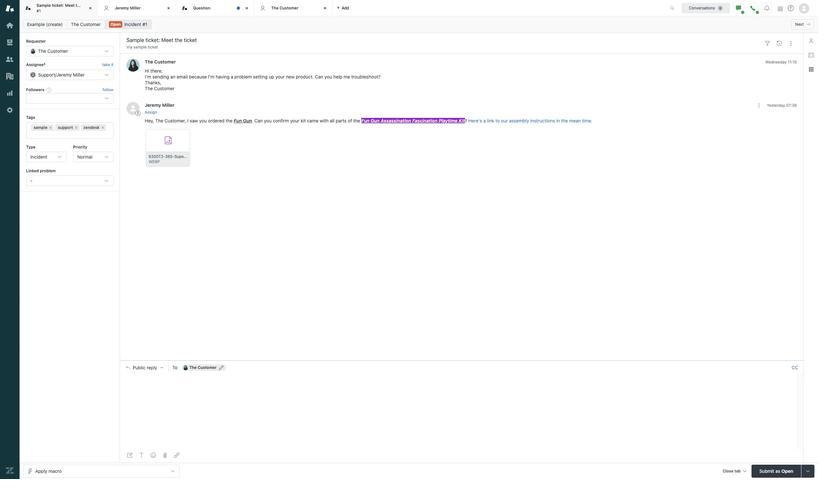 Task type: locate. For each thing, give the bounding box(es) containing it.
1 horizontal spatial miller
[[130, 5, 141, 10]]

problem inside hi there, i'm sending an email because i'm having a problem setting up your new product. can you help me troubleshoot? thanks, the customer
[[235, 74, 252, 80]]

the right of
[[353, 118, 360, 124]]

the customer tab
[[254, 0, 333, 16]]

jeremy miller tab
[[98, 0, 176, 16]]

jeremy for jeremy miller
[[115, 5, 129, 10]]

0 vertical spatial miller
[[130, 5, 141, 10]]

?
[[465, 118, 467, 124]]

open
[[111, 22, 121, 27], [782, 469, 794, 475]]

incident down type on the left of the page
[[30, 154, 47, 160]]

customers image
[[6, 55, 14, 64]]

support / jeremy miller
[[38, 72, 85, 78]]

reply
[[147, 366, 157, 371]]

having
[[216, 74, 230, 80]]

ordered
[[208, 118, 225, 124]]

0 horizontal spatial can
[[255, 118, 263, 124]]

example (create) button
[[23, 20, 67, 29]]

a right having
[[231, 74, 233, 80]]

#1 down sample in the top of the page
[[37, 8, 41, 13]]

your left kit
[[290, 118, 300, 124]]

remove image right the support
[[74, 126, 78, 130]]

filter image
[[765, 41, 771, 46]]

take it button
[[102, 62, 114, 68]]

miller right /
[[73, 72, 85, 78]]

0 vertical spatial ticket
[[83, 3, 94, 8]]

close tab
[[723, 469, 741, 474]]

2 horizontal spatial close image
[[244, 5, 250, 11]]

playtime
[[439, 118, 458, 124]]

1 vertical spatial jeremy
[[56, 72, 72, 78]]

jeremy up assign
[[145, 103, 161, 108]]

the inside sample ticket: meet the ticket #1
[[76, 3, 82, 8]]

ticket actions image
[[789, 41, 794, 46]]

add button
[[333, 0, 353, 16]]

remove image for zendesk
[[101, 126, 105, 130]]

1 vertical spatial #1
[[142, 22, 147, 27]]

0 horizontal spatial your
[[276, 74, 285, 80]]

requester element
[[26, 46, 114, 57]]

the customer
[[271, 5, 299, 10], [71, 22, 101, 27], [38, 48, 68, 54], [145, 59, 176, 65], [189, 366, 217, 371]]

3 remove image from the left
[[101, 126, 105, 130]]

incident for incident
[[30, 154, 47, 160]]

1 horizontal spatial problem
[[235, 74, 252, 80]]

0 vertical spatial your
[[276, 74, 285, 80]]

1 horizontal spatial close image
[[165, 5, 172, 11]]

avatar image
[[127, 59, 140, 72], [127, 102, 140, 115]]

1 horizontal spatial i'm
[[208, 74, 215, 80]]

jeremy up incident #1
[[115, 5, 129, 10]]

1 horizontal spatial sample
[[133, 45, 147, 50]]

tags
[[26, 115, 35, 120]]

0 horizontal spatial close image
[[87, 5, 94, 11]]

can inside hi there, i'm sending an email because i'm having a problem setting up your new product. can you help me troubleshoot? thanks, the customer
[[315, 74, 323, 80]]

1 horizontal spatial the customer link
[[145, 59, 176, 65]]

2 close image from the left
[[165, 5, 172, 11]]

0 vertical spatial incident
[[124, 22, 141, 27]]

miller inside tab
[[130, 5, 141, 10]]

problem left setting
[[235, 74, 252, 80]]

sample
[[133, 45, 147, 50], [34, 125, 47, 130]]

apply
[[35, 469, 47, 475]]

customer inside tab
[[280, 5, 299, 10]]

0 horizontal spatial open
[[111, 22, 121, 27]]

0 vertical spatial the customer link
[[67, 20, 105, 29]]

question
[[193, 5, 210, 10]]

gun right the ordered
[[243, 118, 252, 124]]

0 vertical spatial open
[[111, 22, 121, 27]]

the inside secondary element
[[71, 22, 79, 27]]

via sample ticket
[[127, 45, 158, 50]]

in
[[557, 118, 560, 124]]

organizations image
[[6, 72, 14, 81]]

question tab
[[176, 0, 254, 16]]

the customer link up there,
[[145, 59, 176, 65]]

incident #1
[[124, 22, 147, 27]]

1 horizontal spatial jeremy
[[115, 5, 129, 10]]

your right up
[[276, 74, 285, 80]]

take
[[102, 62, 110, 67]]

you
[[325, 74, 332, 80], [199, 118, 207, 124], [264, 118, 272, 124]]

#1 down jeremy miller tab
[[142, 22, 147, 27]]

customer inside hi there, i'm sending an email because i'm having a problem setting up your new product. can you help me troubleshoot? thanks, the customer
[[154, 86, 175, 91]]

followers element
[[26, 93, 114, 104]]

avatar image left 'hi'
[[127, 59, 140, 72]]

a left link
[[484, 118, 486, 124]]

cc
[[792, 365, 799, 371]]

the customer link
[[67, 20, 105, 29], [145, 59, 176, 65]]

format text image
[[139, 453, 144, 459]]

draft mode image
[[127, 453, 132, 459]]

instructions
[[531, 118, 555, 124]]

edit user image
[[219, 366, 224, 371]]

.
[[252, 118, 253, 124]]

the right the ordered
[[226, 118, 233, 124]]

0 horizontal spatial miller
[[73, 72, 85, 78]]

additional actions image
[[757, 103, 762, 108]]

saw
[[190, 118, 198, 124]]

1 horizontal spatial can
[[315, 74, 323, 80]]

1 vertical spatial your
[[290, 118, 300, 124]]

3 close image from the left
[[244, 5, 250, 11]]

came
[[307, 118, 319, 124]]

open left incident #1
[[111, 22, 121, 27]]

2 horizontal spatial miller
[[162, 103, 174, 108]]

1 remove image from the left
[[49, 126, 53, 130]]

1 vertical spatial open
[[782, 469, 794, 475]]

knowledge image
[[809, 53, 814, 58]]

the customer inside conversationlabel log
[[145, 59, 176, 65]]

2 remove image from the left
[[74, 126, 78, 130]]

tab
[[735, 469, 741, 474]]

i'm
[[145, 74, 151, 80], [208, 74, 215, 80]]

2 i'm from the left
[[208, 74, 215, 80]]

jeremy inside jeremy miller assign
[[145, 103, 161, 108]]

thanks,
[[145, 80, 161, 86]]

0 horizontal spatial gun
[[243, 118, 252, 124]]

can right .
[[255, 118, 263, 124]]

0 horizontal spatial the customer link
[[67, 20, 105, 29]]

customer,
[[165, 118, 186, 124]]

hi there, i'm sending an email because i'm having a problem setting up your new product. can you help me troubleshoot? thanks, the customer
[[145, 68, 381, 91]]

0 horizontal spatial i'm
[[145, 74, 151, 80]]

0 vertical spatial can
[[315, 74, 323, 80]]

tab
[[20, 0, 98, 16]]

remove image
[[49, 126, 53, 130], [74, 126, 78, 130], [101, 126, 105, 130]]

assignee*
[[26, 62, 46, 67]]

jeremy inside the 'assignee*' element
[[56, 72, 72, 78]]

0 vertical spatial jeremy
[[115, 5, 129, 10]]

sample right via
[[133, 45, 147, 50]]

1 vertical spatial avatar image
[[127, 102, 140, 115]]

0 horizontal spatial remove image
[[49, 126, 53, 130]]

main element
[[0, 0, 20, 480]]

of
[[348, 118, 352, 124]]

open right as
[[782, 469, 794, 475]]

here's a link to our assembly instructions in the mean time. link
[[469, 118, 593, 124]]

ticket inside sample ticket: meet the ticket #1
[[83, 3, 94, 8]]

miller inside the 'assignee*' element
[[73, 72, 85, 78]]

#1
[[37, 8, 41, 13], [142, 22, 147, 27]]

fascination
[[412, 118, 438, 124]]

0 vertical spatial avatar image
[[127, 59, 140, 72]]

close image
[[87, 5, 94, 11], [165, 5, 172, 11], [244, 5, 250, 11]]

views image
[[6, 38, 14, 47]]

displays possible ticket submission types image
[[806, 469, 811, 475]]

1 horizontal spatial fun
[[362, 118, 370, 124]]

(create)
[[46, 22, 63, 27]]

you left help
[[325, 74, 332, 80]]

miller
[[130, 5, 141, 10], [73, 72, 85, 78], [162, 103, 174, 108]]

a inside hi there, i'm sending an email because i'm having a problem setting up your new product. can you help me troubleshoot? thanks, the customer
[[231, 74, 233, 80]]

0 horizontal spatial problem
[[40, 169, 56, 174]]

conversations button
[[682, 3, 730, 13]]

miller inside jeremy miller assign
[[162, 103, 174, 108]]

you left 'confirm'
[[264, 118, 272, 124]]

you right saw
[[199, 118, 207, 124]]

the inside hi there, i'm sending an email because i'm having a problem setting up your new product. can you help me troubleshoot? thanks, the customer
[[145, 86, 153, 91]]

requester
[[26, 39, 46, 44]]

miller for jeremy miller assign
[[162, 103, 174, 108]]

remove image right "zendesk"
[[101, 126, 105, 130]]

jeremy inside jeremy miller tab
[[115, 5, 129, 10]]

miller up the customer,
[[162, 103, 174, 108]]

can right product.
[[315, 74, 323, 80]]

fun right of
[[362, 118, 370, 124]]

ticket right via
[[148, 45, 158, 50]]

problem down incident popup button
[[40, 169, 56, 174]]

our
[[501, 118, 508, 124]]

up
[[269, 74, 274, 80]]

2 horizontal spatial you
[[325, 74, 332, 80]]

1 vertical spatial the customer link
[[145, 59, 176, 65]]

1 vertical spatial incident
[[30, 154, 47, 160]]

the right in
[[561, 118, 568, 124]]

problem
[[235, 74, 252, 80], [40, 169, 56, 174]]

incident down jeremy miller tab
[[124, 22, 141, 27]]

1 horizontal spatial incident
[[124, 22, 141, 27]]

admin image
[[6, 106, 14, 115]]

info on adding followers image
[[46, 87, 52, 93]]

0 horizontal spatial a
[[231, 74, 233, 80]]

ticket right meet
[[83, 3, 94, 8]]

close image inside 'question' tab
[[244, 5, 250, 11]]

zendesk image
[[6, 467, 14, 476]]

ticket:
[[52, 3, 64, 8]]

fun
[[234, 118, 242, 124], [362, 118, 370, 124]]

submit
[[760, 469, 775, 475]]

1 horizontal spatial remove image
[[74, 126, 78, 130]]

0 horizontal spatial incident
[[30, 154, 47, 160]]

your
[[276, 74, 285, 80], [290, 118, 300, 124]]

0 horizontal spatial fun
[[234, 118, 242, 124]]

1 horizontal spatial your
[[290, 118, 300, 124]]

assassination
[[381, 118, 411, 124]]

remove image left the support
[[49, 126, 53, 130]]

fun left .
[[234, 118, 242, 124]]

1 vertical spatial ticket
[[148, 45, 158, 50]]

0 horizontal spatial ticket
[[83, 3, 94, 8]]

secondary element
[[20, 18, 820, 31]]

events image
[[777, 41, 782, 46]]

the right meet
[[76, 3, 82, 8]]

2 horizontal spatial jeremy
[[145, 103, 161, 108]]

1 horizontal spatial #1
[[142, 22, 147, 27]]

avatar image left assign
[[127, 102, 140, 115]]

1 fun from the left
[[234, 118, 242, 124]]

1 vertical spatial a
[[484, 118, 486, 124]]

Wednesday 11:15 text field
[[766, 60, 797, 65]]

i'm down 'hi'
[[145, 74, 151, 80]]

0 horizontal spatial #1
[[37, 8, 41, 13]]

i'm left having
[[208, 74, 215, 80]]

incident inside secondary element
[[124, 22, 141, 27]]

remove image for support
[[74, 126, 78, 130]]

0 vertical spatial problem
[[235, 74, 252, 80]]

1 horizontal spatial you
[[264, 118, 272, 124]]

sample down tags
[[34, 125, 47, 130]]

incident inside popup button
[[30, 154, 47, 160]]

followers
[[26, 87, 44, 92]]

gun left the assassination
[[371, 118, 380, 124]]

miller up incident #1
[[130, 5, 141, 10]]

troubleshoot?
[[352, 74, 381, 80]]

the
[[271, 5, 279, 10], [71, 22, 79, 27], [38, 48, 46, 54], [145, 59, 153, 65], [145, 86, 153, 91], [155, 118, 163, 124], [189, 366, 197, 371]]

0 horizontal spatial sample
[[34, 125, 47, 130]]

the customer link down meet
[[67, 20, 105, 29]]

2 horizontal spatial remove image
[[101, 126, 105, 130]]

2 vertical spatial jeremy
[[145, 103, 161, 108]]

a
[[231, 74, 233, 80], [484, 118, 486, 124]]

get started image
[[6, 21, 14, 30]]

0 vertical spatial a
[[231, 74, 233, 80]]

linked problem
[[26, 169, 56, 174]]

0 vertical spatial #1
[[37, 8, 41, 13]]

customer inside secondary element
[[80, 22, 101, 27]]

1 horizontal spatial gun
[[371, 118, 380, 124]]

jeremy right support
[[56, 72, 72, 78]]

0 horizontal spatial jeremy
[[56, 72, 72, 78]]

gun
[[243, 118, 252, 124], [371, 118, 380, 124]]

1 vertical spatial miller
[[73, 72, 85, 78]]

zendesk support image
[[6, 4, 14, 13]]

your inside hi there, i'm sending an email because i'm having a problem setting up your new product. can you help me troubleshoot? thanks, the customer
[[276, 74, 285, 80]]

remove image for sample
[[49, 126, 53, 130]]

2 vertical spatial miller
[[162, 103, 174, 108]]



Task type: describe. For each thing, give the bounding box(es) containing it.
add link (cmd k) image
[[174, 453, 179, 459]]

close image inside jeremy miller tab
[[165, 5, 172, 11]]

1 horizontal spatial ticket
[[148, 45, 158, 50]]

next button
[[792, 19, 815, 30]]

webp
[[149, 159, 160, 164]]

yesterday 07:36
[[767, 103, 797, 108]]

insert emojis image
[[151, 453, 156, 459]]

wednesday
[[766, 60, 787, 65]]

conversationlabel log
[[120, 54, 804, 361]]

all
[[330, 118, 335, 124]]

2 avatar image from the top
[[127, 102, 140, 115]]

the inside tab
[[271, 5, 279, 10]]

incident for incident #1
[[124, 22, 141, 27]]

the inside 'requester' element
[[38, 48, 46, 54]]

take it
[[102, 62, 114, 67]]

normal
[[77, 154, 93, 160]]

the customer inside tab
[[271, 5, 299, 10]]

product.
[[296, 74, 314, 80]]

public reply
[[133, 366, 157, 371]]

follow
[[103, 87, 114, 92]]

submit as open
[[760, 469, 794, 475]]

/
[[55, 72, 56, 78]]

example
[[27, 22, 45, 27]]

follow button
[[103, 87, 114, 93]]

time.
[[582, 118, 593, 124]]

#1 inside secondary element
[[142, 22, 147, 27]]

close
[[723, 469, 734, 474]]

incident button
[[26, 152, 67, 162]]

sample
[[37, 3, 51, 8]]

priority
[[73, 145, 87, 150]]

to
[[173, 365, 178, 371]]

07:36
[[787, 103, 797, 108]]

confirm
[[273, 118, 289, 124]]

1 i'm from the left
[[145, 74, 151, 80]]

apply macro
[[35, 469, 62, 475]]

Yesterday 07:36 text field
[[767, 103, 797, 108]]

normal button
[[73, 152, 114, 162]]

hi
[[145, 68, 149, 74]]

because
[[189, 74, 207, 80]]

assign
[[145, 110, 157, 115]]

1 horizontal spatial a
[[484, 118, 486, 124]]

reporting image
[[6, 89, 14, 98]]

Public reply composer text field
[[123, 375, 796, 389]]

yesterday
[[767, 103, 786, 108]]

me
[[344, 74, 350, 80]]

1 gun from the left
[[243, 118, 252, 124]]

conversations
[[689, 5, 716, 10]]

1 horizontal spatial open
[[782, 469, 794, 475]]

add
[[342, 5, 349, 10]]

meet
[[65, 3, 75, 8]]

0 vertical spatial sample
[[133, 45, 147, 50]]

close image
[[322, 5, 329, 11]]

close tab button
[[720, 465, 749, 479]]

add attachment image
[[162, 453, 168, 459]]

1 close image from the left
[[87, 5, 94, 11]]

zendesk
[[83, 125, 100, 130]]

as
[[776, 469, 781, 475]]

you inside hi there, i'm sending an email because i'm having a problem setting up your new product. can you help me troubleshoot? thanks, the customer
[[325, 74, 332, 80]]

the customer link inside secondary element
[[67, 20, 105, 29]]

parts
[[336, 118, 347, 124]]

hide composer image
[[459, 358, 465, 364]]

notifications image
[[765, 5, 770, 11]]

customer@example.com image
[[183, 366, 188, 371]]

1 vertical spatial sample
[[34, 125, 47, 130]]

public
[[133, 366, 146, 371]]

apps image
[[809, 67, 814, 72]]

the customer inside 'requester' element
[[38, 48, 68, 54]]

jeremy miller link
[[145, 103, 174, 108]]

linked
[[26, 169, 39, 174]]

to
[[496, 118, 500, 124]]

macro
[[49, 469, 62, 475]]

next
[[796, 22, 804, 27]]

1 vertical spatial problem
[[40, 169, 56, 174]]

miller for jeremy miller
[[130, 5, 141, 10]]

1 avatar image from the top
[[127, 59, 140, 72]]

linked problem element
[[26, 176, 114, 186]]

link
[[487, 118, 495, 124]]

there,
[[150, 68, 163, 74]]

customer context image
[[809, 38, 814, 43]]

1 vertical spatial can
[[255, 118, 263, 124]]

with
[[320, 118, 329, 124]]

sample ticket: meet the ticket #1
[[37, 3, 94, 13]]

wednesday 11:15
[[766, 60, 797, 65]]

type
[[26, 145, 36, 150]]

public reply button
[[120, 361, 168, 375]]

tabs tab list
[[20, 0, 664, 16]]

2 gun from the left
[[371, 118, 380, 124]]

jeremy miller
[[115, 5, 141, 10]]

assignee* element
[[26, 70, 114, 80]]

get help image
[[788, 5, 794, 11]]

customer inside 'requester' element
[[47, 48, 68, 54]]

an
[[170, 74, 176, 80]]

jeremy for jeremy miller assign
[[145, 103, 161, 108]]

button displays agent's chat status as online. image
[[736, 5, 742, 11]]

hey,
[[145, 118, 154, 124]]

help
[[334, 74, 343, 80]]

hey, the customer, i saw you ordered the fun gun . can you confirm your kit came with all parts of the fun gun assassination fascination playtime kit ? here's a link to our assembly instructions in the mean time.
[[145, 118, 593, 124]]

-
[[30, 178, 32, 184]]

tab containing sample ticket: meet the ticket
[[20, 0, 98, 16]]

kit
[[301, 118, 306, 124]]

kit
[[459, 118, 465, 124]]

new
[[286, 74, 295, 80]]

11:15
[[788, 60, 797, 65]]

zendesk products image
[[778, 6, 783, 11]]

it
[[111, 62, 114, 67]]

support
[[38, 72, 55, 78]]

jeremy miller assign
[[145, 103, 174, 115]]

#1 inside sample ticket: meet the ticket #1
[[37, 8, 41, 13]]

assembly
[[509, 118, 529, 124]]

open inside secondary element
[[111, 22, 121, 27]]

the customer inside secondary element
[[71, 22, 101, 27]]

assign button
[[145, 110, 157, 115]]

email
[[177, 74, 188, 80]]

example (create)
[[27, 22, 63, 27]]

sending
[[152, 74, 169, 80]]

webp link
[[146, 129, 191, 167]]

via
[[127, 45, 132, 50]]

Subject field
[[125, 36, 761, 44]]

mean
[[570, 118, 581, 124]]

2 fun from the left
[[362, 118, 370, 124]]

0 horizontal spatial you
[[199, 118, 207, 124]]



Task type: vqa. For each thing, say whether or not it's contained in the screenshot.
Personal
no



